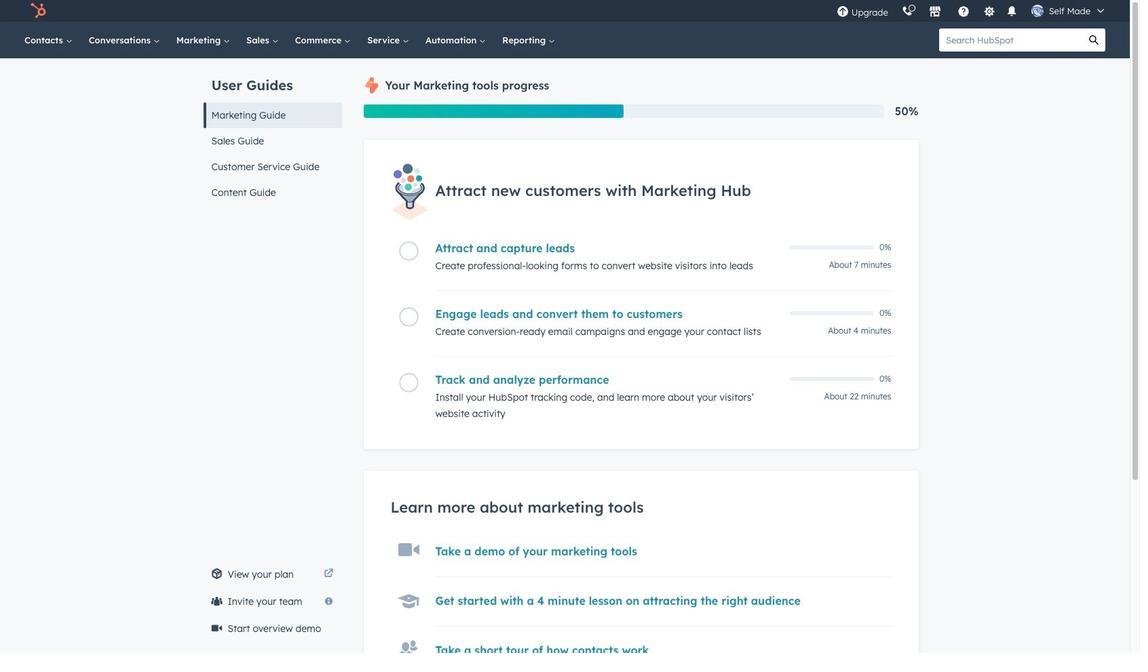 Task type: vqa. For each thing, say whether or not it's contained in the screenshot.
Link opens in a new window image on the left bottom
yes



Task type: locate. For each thing, give the bounding box(es) containing it.
menu
[[830, 0, 1114, 22]]

progress bar
[[364, 105, 624, 118]]

link opens in a new window image
[[324, 567, 334, 583]]

ruby anderson image
[[1032, 5, 1044, 17]]

marketplaces image
[[929, 6, 941, 18]]



Task type: describe. For each thing, give the bounding box(es) containing it.
link opens in a new window image
[[324, 570, 334, 580]]

user guides element
[[203, 58, 342, 206]]

Search HubSpot search field
[[939, 29, 1083, 52]]



